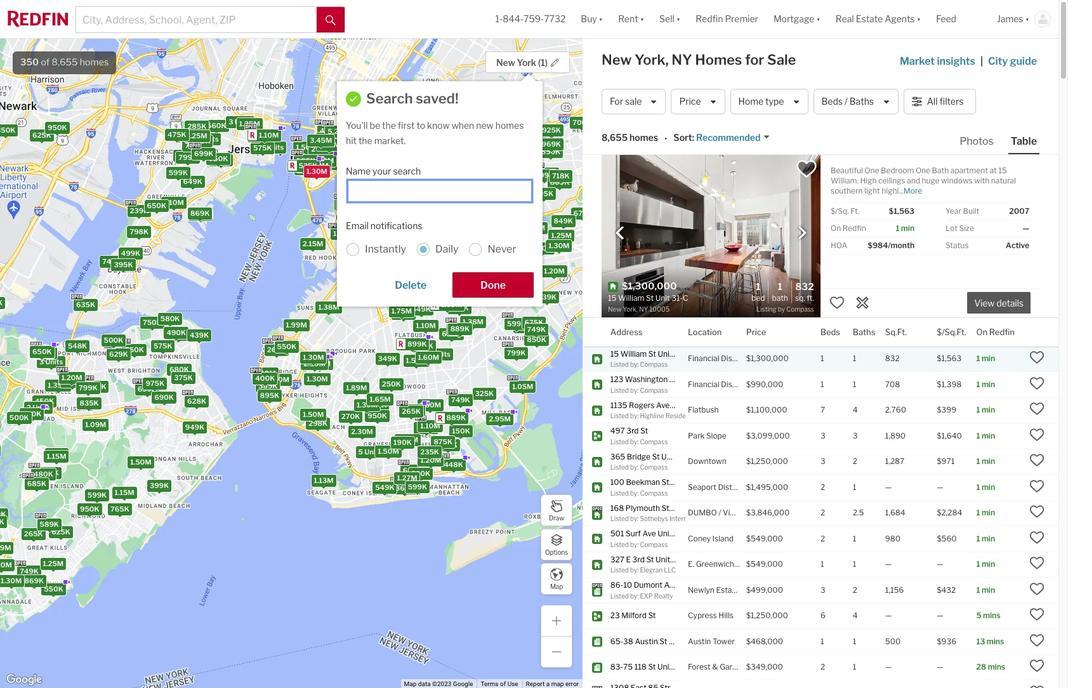 Task type: vqa. For each thing, say whether or not it's contained in the screenshot.


Task type: locate. For each thing, give the bounding box(es) containing it.
2 $1,250,000 from the top
[[746, 611, 788, 620]]

2 compass from the top
[[640, 386, 668, 394]]

ave for #1
[[656, 400, 670, 410]]

0 horizontal spatial 949k
[[185, 422, 204, 431]]

1.27m
[[410, 253, 430, 262], [397, 473, 417, 482]]

1 vertical spatial 875k
[[434, 437, 453, 446]]

2 $549,000 from the top
[[746, 560, 783, 569]]

832 inside 832 sq. ft.
[[796, 281, 814, 293]]

compass inside 365 bridge st unit 8-j listed by: compass
[[640, 463, 668, 471]]

1 horizontal spatial new
[[602, 51, 632, 68]]

2 4 from the top
[[853, 611, 858, 620]]

5 units
[[358, 447, 382, 456]]

market insights | city guide
[[900, 55, 1037, 67]]

5 favorite this home image from the top
[[1030, 633, 1045, 648]]

google image
[[3, 672, 45, 688]]

price inside button
[[680, 96, 701, 107]]

1.85m down name your search. required field. 'element'
[[451, 190, 472, 199]]

1 vertical spatial 5
[[977, 611, 982, 620]]

950k left 765k
[[80, 505, 99, 513]]

1 vertical spatial 4
[[853, 611, 858, 620]]

2.15m
[[303, 239, 323, 248]]

map for map data ©2023 google
[[404, 681, 417, 688]]

0 horizontal spatial realty
[[654, 592, 673, 600]]

3 by: from the top
[[630, 412, 639, 420]]

beds for beds / baths
[[822, 96, 843, 107]]

compass inside '100 beekman st unit 20-d listed by: compass'
[[640, 489, 668, 497]]

0 vertical spatial 875k
[[380, 239, 399, 248]]

compass inside 123 washington st unit 34-g listed by: compass
[[640, 386, 668, 394]]

options button
[[541, 529, 573, 561]]

123
[[611, 375, 624, 384]]

terms
[[481, 681, 499, 688]]

1 horizontal spatial 949k
[[297, 164, 316, 173]]

on redfin down $/sq. ft.
[[831, 223, 866, 233]]

2 financial from the top
[[688, 380, 720, 389]]

listed inside 86-10 dumont ave unit 5c listed by: exp realty
[[611, 592, 629, 600]]

▾ inside rent ▾ dropdown button
[[640, 14, 644, 24]]

submit search image
[[326, 15, 336, 25]]

ave inside 1135 rogers ave #1 listed by: highline residential llc
[[656, 400, 670, 410]]

financial
[[688, 354, 720, 363], [688, 380, 720, 389]]

ft. right sq.
[[807, 293, 814, 303]]

filters
[[940, 96, 964, 107]]

86-10 dumont ave unit 5c listed by: exp realty
[[611, 580, 706, 600]]

listed down 365
[[611, 463, 629, 471]]

1.20m down the 849k
[[544, 266, 565, 275]]

sort
[[674, 132, 692, 143]]

compass for william
[[640, 361, 668, 368]]

▾ inside mortgage ▾ dropdown button
[[817, 14, 821, 24]]

compass for bridge
[[640, 463, 668, 471]]

of right '350'
[[41, 57, 50, 68]]

unit left 8-
[[662, 452, 676, 461]]

23
[[611, 611, 620, 620]]

1 vertical spatial financial
[[688, 380, 720, 389]]

1 horizontal spatial the
[[382, 120, 396, 130]]

0 horizontal spatial one
[[865, 166, 880, 175]]

name your search. required field. element
[[346, 159, 528, 178]]

district for $990,000
[[721, 380, 747, 389]]

4 listed from the top
[[611, 438, 629, 445]]

City, Address, School, Agent, ZIP search field
[[76, 7, 317, 32]]

8 by: from the top
[[630, 541, 639, 548]]

0 vertical spatial 389k
[[36, 348, 55, 357]]

— down 980 on the bottom right of page
[[885, 560, 892, 569]]

389k left 548k
[[36, 348, 55, 357]]

1 horizontal spatial 625k
[[52, 527, 70, 536]]

compass inside 501 surf ave unit 6-e listed by: compass
[[640, 541, 668, 548]]

699k down 729k
[[176, 151, 195, 160]]

6 compass from the top
[[640, 541, 668, 548]]

2 units right 626k
[[422, 277, 445, 286]]

1 horizontal spatial 500k
[[104, 336, 123, 344]]

625k right 350k
[[32, 131, 51, 140]]

listed down '497'
[[611, 438, 629, 445]]

1 horizontal spatial bath
[[932, 166, 949, 175]]

1 ▾ from the left
[[599, 14, 603, 24]]

options
[[545, 548, 568, 556]]

2 vertical spatial redfin
[[990, 327, 1015, 337]]

/ for dumbo
[[719, 508, 721, 518]]

3.85m
[[349, 171, 371, 179]]

ave inside 501 surf ave unit 6-e listed by: compass
[[643, 529, 656, 538]]

favorite this home image for downtown
[[1030, 453, 1045, 468]]

285k
[[188, 121, 206, 130]]

by: inside 15 william st unit 31-c listed by: compass
[[630, 361, 639, 368]]

favorite this home image for newlyn estates
[[1030, 581, 1045, 597]]

insights
[[937, 55, 976, 67]]

0 vertical spatial on
[[831, 223, 841, 233]]

1 vertical spatial 889k
[[447, 413, 466, 422]]

district for $1,495,000
[[718, 482, 744, 492]]

1 vertical spatial mins
[[987, 637, 1004, 646]]

1 horizontal spatial on redfin
[[977, 327, 1015, 337]]

ave inside 86-10 dumont ave unit 5c listed by: exp realty
[[664, 580, 678, 590]]

0 horizontal spatial 500k
[[9, 413, 29, 422]]

439k right 'done' button at the top left of the page
[[538, 292, 557, 301]]

7
[[821, 405, 825, 415]]

10 by: from the top
[[630, 592, 639, 600]]

659k
[[138, 385, 157, 393]]

beds for beds
[[821, 327, 841, 337]]

0 vertical spatial price
[[680, 96, 701, 107]]

1 vertical spatial 15
[[611, 349, 619, 358]]

1 vertical spatial beds
[[821, 327, 841, 337]]

realty for unit
[[654, 592, 673, 600]]

— down 1,287
[[885, 482, 892, 492]]

1.10m down 649k
[[164, 198, 184, 207]]

▾ inside buy ▾ dropdown button
[[599, 14, 603, 24]]

beds right type
[[822, 96, 843, 107]]

10.5m
[[319, 140, 340, 149]]

5 up 13
[[977, 611, 982, 620]]

4 compass from the top
[[640, 463, 668, 471]]

new for new york (1)
[[496, 57, 515, 68]]

0 horizontal spatial 995k
[[411, 270, 430, 279]]

listed inside 365 bridge st unit 8-j listed by: compass
[[611, 463, 629, 471]]

tower
[[713, 637, 735, 646]]

▾ for sell ▾
[[677, 14, 681, 24]]

listed up 123
[[611, 361, 629, 368]]

1 vertical spatial map
[[404, 681, 417, 688]]

bath
[[932, 166, 949, 175], [772, 293, 788, 303]]

1 vertical spatial 575k
[[154, 341, 172, 350]]

unit inside 83-75 118 st unit 2i link
[[658, 662, 672, 672]]

st right william
[[649, 349, 656, 358]]

1 horizontal spatial 995k
[[534, 189, 554, 198]]

575k
[[253, 143, 272, 152], [154, 341, 172, 350]]

365
[[611, 452, 625, 461]]

cypress
[[688, 611, 717, 620]]

20-
[[687, 477, 700, 487]]

realty for phc
[[709, 515, 728, 522]]

listed inside 15 william st unit 31-c listed by: compass
[[611, 361, 629, 368]]

district for $1,300,000
[[721, 354, 747, 363]]

realty inside 86-10 dumont ave unit 5c listed by: exp realty
[[654, 592, 673, 600]]

5 inside "map" region
[[358, 447, 363, 456]]

365 bridge st unit 8-j link
[[611, 452, 689, 462]]

james ▾
[[997, 14, 1030, 24]]

875k up the "235k"
[[434, 437, 453, 446]]

3.50m down 4.00m
[[318, 136, 340, 145]]

ft.
[[851, 206, 860, 216], [807, 293, 814, 303]]

$1,563 up $1,398
[[937, 354, 962, 363]]

realty
[[709, 515, 728, 522], [654, 592, 673, 600]]

1 horizontal spatial 680k
[[417, 423, 436, 432]]

5 compass from the top
[[640, 489, 668, 497]]

1 horizontal spatial price
[[746, 327, 766, 337]]

2 vertical spatial 949k
[[185, 422, 204, 431]]

1 vertical spatial baths
[[853, 327, 876, 337]]

265k
[[402, 407, 421, 416], [24, 529, 43, 538]]

1.10m up 425k
[[416, 321, 436, 330]]

0 vertical spatial 799k
[[179, 153, 197, 162]]

▾
[[599, 14, 603, 24], [640, 14, 644, 24], [677, 14, 681, 24], [817, 14, 821, 24], [917, 14, 921, 24], [1026, 14, 1030, 24]]

$1,640
[[937, 431, 962, 440]]

4.00m
[[320, 126, 343, 135]]

st inside 168 plymouth st unit phc listed by: sothebys international realty
[[662, 503, 670, 513]]

sale
[[768, 51, 796, 68]]

map inside button
[[550, 582, 563, 590]]

1 horizontal spatial redfin
[[843, 223, 866, 233]]

4 for 2,760
[[853, 405, 858, 415]]

favorite this home image
[[1030, 376, 1045, 391], [1030, 427, 1045, 442], [1030, 479, 1045, 494], [1030, 504, 1045, 520], [1030, 633, 1045, 648]]

listed down the 501
[[611, 541, 629, 548]]

mins right 28
[[988, 662, 1006, 672]]

1 vertical spatial 680k
[[417, 423, 436, 432]]

832 for 832 sq. ft.
[[796, 281, 814, 293]]

&
[[712, 662, 718, 672]]

1 min for 1135 rogers ave #1
[[977, 405, 995, 415]]

of for terms
[[500, 681, 506, 688]]

5 for 5 mins
[[977, 611, 982, 620]]

beds button
[[821, 318, 841, 347]]

3 favorite this home image from the top
[[1030, 479, 1045, 494]]

869k down 589k
[[25, 576, 44, 585]]

1 listed from the top
[[611, 361, 629, 368]]

0 vertical spatial 1.05m
[[349, 133, 370, 142]]

480k
[[34, 469, 53, 478]]

st right milford
[[648, 611, 656, 620]]

10 listed from the top
[[611, 592, 629, 600]]

400k
[[255, 374, 275, 382]]

1.65m down 250k
[[370, 395, 391, 404]]

4 right 7
[[853, 405, 858, 415]]

by: inside 123 washington st unit 34-g listed by: compass
[[630, 386, 639, 394]]

525k
[[299, 161, 318, 170]]

by: inside 365 bridge st unit 8-j listed by: compass
[[630, 463, 639, 471]]

$349,000
[[746, 662, 783, 672]]

0 vertical spatial 15
[[999, 166, 1007, 175]]

1 vertical spatial 625k
[[403, 466, 422, 475]]

unit inside 501 surf ave unit 6-e listed by: compass
[[658, 529, 673, 538]]

0 horizontal spatial homes
[[80, 57, 109, 68]]

homes
[[80, 57, 109, 68], [496, 120, 524, 130], [630, 132, 658, 143]]

$1,250,000 up $1,495,000
[[746, 457, 788, 466]]

1 favorite this home image from the top
[[1030, 376, 1045, 391]]

daily
[[435, 243, 459, 255]]

st
[[649, 349, 656, 358], [670, 375, 677, 384], [641, 426, 648, 435], [652, 452, 660, 461], [662, 477, 669, 487], [662, 503, 670, 513], [647, 555, 654, 564], [648, 611, 656, 620], [660, 637, 667, 646], [648, 662, 656, 672]]

725k
[[48, 449, 66, 458]]

photos
[[960, 135, 994, 147]]

▾ inside sell ▾ dropdown button
[[677, 14, 681, 24]]

/ inside button
[[845, 96, 848, 107]]

0 vertical spatial price button
[[671, 89, 725, 114]]

0 horizontal spatial 575k
[[154, 341, 172, 350]]

0 vertical spatial 949k
[[297, 164, 316, 173]]

6 listed from the top
[[611, 489, 629, 497]]

listed inside 501 surf ave unit 6-e listed by: compass
[[611, 541, 629, 548]]

1 vertical spatial 1.15m
[[47, 452, 66, 461]]

on redfin button
[[977, 318, 1015, 347]]

1 horizontal spatial 575k
[[253, 143, 272, 152]]

450k up 760k
[[35, 396, 54, 405]]

compass down 15 william st unit 31-c "link"
[[640, 361, 668, 368]]

min for 15 william st unit 31-c
[[982, 354, 995, 363]]

2 units down 670k
[[427, 349, 451, 358]]

8 listed from the top
[[611, 541, 629, 548]]

1 min for 497 3rd st
[[977, 431, 995, 440]]

4 by: from the top
[[630, 438, 639, 445]]

0 vertical spatial /
[[845, 96, 848, 107]]

3.50m
[[318, 136, 340, 145], [347, 214, 369, 223]]

mins right 13
[[987, 637, 1004, 646]]

unit inside the 65-38 austin st unit 2h link
[[669, 637, 684, 646]]

ave
[[656, 400, 670, 410], [643, 529, 656, 538], [664, 580, 678, 590]]

j
[[686, 452, 689, 461]]

favorite this home image for coney island
[[1030, 530, 1045, 545]]

1 horizontal spatial 1.05m
[[512, 382, 533, 391]]

min
[[901, 223, 915, 233], [982, 354, 995, 363], [982, 380, 995, 389], [982, 405, 995, 415], [982, 431, 995, 440], [982, 457, 995, 466], [982, 482, 995, 492], [982, 508, 995, 518], [982, 534, 995, 543], [982, 560, 995, 569], [982, 585, 995, 595]]

real estate agents ▾ button
[[828, 0, 929, 38]]

unit left 20-
[[671, 477, 686, 487]]

2 favorite this home image from the top
[[1030, 427, 1045, 442]]

4 ▾ from the left
[[817, 14, 821, 24]]

market insights link
[[900, 41, 976, 69]]

photo of 15 william st unit 31-c, new york, ny 10005 image
[[602, 155, 821, 317]]

listed inside 1135 rogers ave #1 listed by: highline residential llc
[[611, 412, 629, 420]]

2 listed from the top
[[611, 386, 629, 394]]

unit inside '100 beekman st unit 20-d listed by: compass'
[[671, 477, 686, 487]]

redfin left the premier
[[696, 14, 723, 24]]

809k
[[550, 177, 570, 186]]

2 by: from the top
[[630, 386, 639, 394]]

1 horizontal spatial /
[[845, 96, 848, 107]]

1 min for 501 surf ave unit 6-e
[[977, 534, 995, 543]]

listed down 123
[[611, 386, 629, 394]]

photos button
[[957, 135, 1009, 153]]

0 horizontal spatial 869k
[[25, 576, 44, 585]]

123 washington st unit 34-g listed by: compass
[[611, 375, 713, 394]]

listed inside 168 plymouth st unit phc listed by: sothebys international realty
[[611, 515, 629, 522]]

889k down 670k
[[451, 324, 470, 333]]

on down view
[[977, 327, 988, 337]]

▾ for buy ▾
[[599, 14, 603, 24]]

by: down beekman
[[630, 489, 639, 497]]

realty inside 168 plymouth st unit phc listed by: sothebys international realty
[[709, 515, 728, 522]]

0 vertical spatial 575k
[[253, 143, 272, 152]]

st inside '100 beekman st unit 20-d listed by: compass'
[[662, 477, 669, 487]]

st inside 123 washington st unit 34-g listed by: compass
[[670, 375, 677, 384]]

min for 365 bridge st unit 8-j
[[982, 457, 995, 466]]

2 vertical spatial 625k
[[52, 527, 70, 536]]

instantly
[[365, 243, 406, 255]]

by: left exp
[[630, 592, 639, 600]]

for sale button
[[602, 89, 666, 114]]

1 vertical spatial 500k
[[9, 413, 29, 422]]

compass inside 15 william st unit 31-c listed by: compass
[[640, 361, 668, 368]]

995k up delete
[[411, 270, 430, 279]]

unit inside 168 plymouth st unit phc listed by: sothebys international realty
[[671, 503, 686, 513]]

869k down 649k
[[190, 209, 210, 218]]

1 4 from the top
[[853, 405, 858, 415]]

6 ▾ from the left
[[1026, 14, 1030, 24]]

beautiful
[[831, 166, 863, 175]]

1 $549,000 from the top
[[746, 534, 783, 543]]

1 vertical spatial realty
[[654, 592, 673, 600]]

st inside 497 3rd st listed by: compass
[[641, 426, 648, 435]]

2.95m
[[489, 414, 511, 423]]

1.38m down 670k
[[463, 317, 484, 326]]

1.05m down you'll at the top
[[349, 133, 370, 142]]

0 vertical spatial 265k
[[402, 407, 421, 416]]

0 vertical spatial ave
[[656, 400, 670, 410]]

15 right at
[[999, 166, 1007, 175]]

district up dumbo / vinegar hill
[[718, 482, 744, 492]]

sell ▾
[[660, 14, 681, 24]]

0 vertical spatial 8,655
[[52, 57, 78, 68]]

by: down bridge
[[630, 463, 639, 471]]

0 vertical spatial 3.50m
[[318, 136, 340, 145]]

guide
[[1010, 55, 1037, 67]]

1 min for 123 washington st unit 34-g
[[977, 380, 995, 389]]

by: down the rogers
[[630, 412, 639, 420]]

market
[[900, 55, 935, 67]]

1 financial from the top
[[688, 354, 720, 363]]

4 favorite this home image from the top
[[1030, 504, 1045, 520]]

0 vertical spatial 1.15m
[[387, 195, 407, 204]]

st inside 327 e 3rd st unit 3-e listed by: elegran llc
[[647, 555, 654, 564]]

75
[[623, 662, 633, 672]]

st left 2h
[[660, 637, 667, 646]]

0 horizontal spatial on redfin
[[831, 223, 866, 233]]

unit inside 327 e 3rd st unit 3-e listed by: elegran llc
[[656, 555, 670, 564]]

x-out this home image
[[855, 295, 870, 310]]

450k up 685k
[[38, 469, 57, 478]]

1 vertical spatial 995k
[[411, 270, 430, 279]]

mins for 13 mins
[[987, 637, 1004, 646]]

9 listed from the top
[[611, 566, 629, 574]]

0 vertical spatial homes
[[80, 57, 109, 68]]

1.05m right '325k'
[[512, 382, 533, 391]]

0 horizontal spatial of
[[41, 57, 50, 68]]

william.
[[831, 176, 859, 185]]

832 up sq.
[[796, 281, 814, 293]]

st inside 365 bridge st unit 8-j listed by: compass
[[652, 452, 660, 461]]

buy ▾ button
[[573, 0, 611, 38]]

1 vertical spatial 675k
[[525, 318, 544, 327]]

5 listed from the top
[[611, 463, 629, 471]]

589k
[[40, 519, 59, 528]]

595k
[[296, 156, 316, 165]]

beekman
[[626, 477, 660, 487]]

redfin down "view details"
[[990, 327, 1015, 337]]

financial for c
[[688, 354, 720, 363]]

2 vertical spatial 869k
[[25, 576, 44, 585]]

875k
[[380, 239, 399, 248], [434, 437, 453, 446]]

— down 2007
[[1023, 223, 1030, 233]]

heading
[[608, 280, 711, 314]]

389k up 895k at bottom
[[259, 381, 278, 390]]

$/sq.ft. button
[[937, 318, 967, 347]]

all filters button
[[904, 89, 976, 114]]

llc inside 327 e 3rd st unit 3-e listed by: elegran llc
[[664, 566, 676, 574]]

new inside button
[[496, 57, 515, 68]]

favorite this home image for —
[[1030, 479, 1045, 494]]

financial up flatbush
[[688, 380, 720, 389]]

1 min for 86-10 dumont ave unit 5c
[[977, 585, 995, 595]]

— down $971
[[937, 482, 944, 492]]

1 vertical spatial 1.38m
[[463, 317, 484, 326]]

mins up 13 mins
[[983, 611, 1001, 620]]

0 vertical spatial realty
[[709, 515, 728, 522]]

1 vertical spatial 2.00m
[[341, 269, 363, 278]]

©2023
[[432, 681, 452, 688]]

1 vertical spatial 799k
[[507, 348, 526, 357]]

min for 497 3rd st
[[982, 431, 995, 440]]

next button image
[[796, 226, 809, 239]]

835k down "870k"
[[80, 398, 99, 407]]

3rd up elegran
[[633, 555, 645, 564]]

map for map
[[550, 582, 563, 590]]

7 by: from the top
[[630, 515, 639, 522]]

e down international
[[682, 529, 687, 538]]

search
[[393, 165, 421, 176]]

$549,000 for e. greenwich village
[[746, 560, 783, 569]]

/ for beds
[[845, 96, 848, 107]]

compass down 497 3rd st link at the bottom of the page
[[640, 438, 668, 445]]

favorite this home image for $936
[[1030, 633, 1045, 648]]

st for milford
[[648, 611, 656, 620]]

st inside 15 william st unit 31-c listed by: compass
[[649, 349, 656, 358]]

1.89m left 3.30m
[[333, 229, 354, 238]]

1 compass from the top
[[640, 361, 668, 368]]

749k
[[363, 120, 382, 129], [185, 148, 204, 157], [538, 169, 557, 178], [102, 257, 121, 266], [527, 325, 546, 334], [451, 395, 470, 404], [20, 567, 39, 576]]

1 horizontal spatial 799k
[[179, 153, 197, 162]]

by: inside 1135 rogers ave #1 listed by: highline residential llc
[[630, 412, 639, 420]]

▾ right the buy
[[599, 14, 603, 24]]

compass for washington
[[640, 386, 668, 394]]

search saved! dialog
[[337, 74, 543, 306]]

0 horizontal spatial 680k
[[170, 365, 189, 374]]

650k
[[147, 201, 166, 210], [395, 219, 414, 228], [442, 329, 461, 338], [32, 347, 52, 356], [32, 347, 52, 356], [311, 356, 331, 365]]

549k down delete
[[412, 304, 431, 313]]

1.35m left "870k"
[[48, 381, 69, 389]]

2 austin from the left
[[688, 637, 711, 646]]

unit left 31-
[[658, 349, 673, 358]]

(1)
[[538, 57, 548, 68]]

never
[[488, 243, 516, 255]]

1.38m up 2.59m
[[318, 303, 339, 312]]

425k
[[415, 341, 433, 350]]

0 horizontal spatial 1.65m
[[337, 199, 358, 208]]

beds inside button
[[822, 96, 843, 107]]

compass down the 100 beekman st unit 20-d link
[[640, 489, 668, 497]]

saved!
[[416, 90, 459, 107]]

3.50m up 3.30m
[[347, 214, 369, 223]]

$936
[[937, 637, 957, 646]]

1 $1,250,000 from the top
[[746, 457, 788, 466]]

by: down plymouth
[[630, 515, 639, 522]]

the right hit
[[359, 135, 372, 146]]

st up sothebys at the bottom right
[[662, 503, 670, 513]]

680k up 690k
[[170, 365, 189, 374]]

forest
[[688, 662, 711, 672]]

3 compass from the top
[[640, 438, 668, 445]]

0 vertical spatial of
[[41, 57, 50, 68]]

1.20m
[[393, 131, 414, 140], [356, 186, 376, 195], [544, 266, 565, 275], [373, 286, 394, 295], [61, 373, 82, 382], [421, 455, 441, 464]]

1.85m up 1.90m
[[402, 405, 423, 414]]

— down "$936"
[[937, 662, 944, 672]]

6 by: from the top
[[630, 489, 639, 497]]

price button up '$1,300,000'
[[746, 318, 766, 347]]

750k
[[209, 154, 228, 163], [339, 200, 358, 209], [434, 289, 453, 297], [143, 318, 162, 327]]

st for plymouth
[[662, 503, 670, 513]]

price button up : on the top right
[[671, 89, 725, 114]]

of for 350
[[41, 57, 50, 68]]

cypress hills
[[688, 611, 734, 620]]

on up hoa
[[831, 223, 841, 233]]

3 listed from the top
[[611, 412, 629, 420]]

international
[[670, 515, 707, 522]]

0 vertical spatial baths
[[850, 96, 874, 107]]

0 vertical spatial map
[[550, 582, 563, 590]]

windows
[[942, 176, 973, 185]]

unit inside 123 washington st unit 34-g listed by: compass
[[679, 375, 694, 384]]

rent ▾ button
[[618, 0, 644, 38]]

st inside 83-75 118 st unit 2i link
[[648, 662, 656, 672]]

light
[[865, 186, 880, 196]]

▾ for mortgage ▾
[[817, 14, 821, 24]]

homes inside you'll be the first to know when new homes hit the market.
[[496, 120, 524, 130]]

2 one from the left
[[916, 166, 931, 175]]

0 vertical spatial 2.00m
[[373, 248, 396, 257]]

0 horizontal spatial price
[[680, 96, 701, 107]]

5 by: from the top
[[630, 463, 639, 471]]

listed inside 327 e 3rd st unit 3-e listed by: elegran llc
[[611, 566, 629, 574]]

1.65m up '2.50m'
[[337, 199, 358, 208]]

ave left #1
[[656, 400, 670, 410]]

9 by: from the top
[[630, 566, 639, 574]]

2 ▾ from the left
[[640, 14, 644, 24]]

7 listed from the top
[[611, 515, 629, 522]]

15 left william
[[611, 349, 619, 358]]

0 horizontal spatial 832
[[796, 281, 814, 293]]

new left york,
[[602, 51, 632, 68]]

1 vertical spatial price
[[746, 327, 766, 337]]

1 horizontal spatial 1.85m
[[451, 190, 472, 199]]

5 ▾ from the left
[[917, 14, 921, 24]]

city
[[988, 55, 1008, 67]]

1 horizontal spatial 2.00m
[[373, 248, 396, 257]]

1 horizontal spatial 8,655
[[602, 132, 628, 143]]

listed down the 1135
[[611, 412, 629, 420]]

for
[[610, 96, 623, 107]]

3 ▾ from the left
[[677, 14, 681, 24]]

1 by: from the top
[[630, 361, 639, 368]]

realty down 86-10 dumont ave unit 5c link
[[654, 592, 673, 600]]

st inside 23 milford st link
[[648, 611, 656, 620]]

0 vertical spatial the
[[382, 120, 396, 130]]

by: down surf
[[630, 541, 639, 548]]

your
[[373, 165, 391, 176]]

favorite this home image
[[830, 295, 845, 310], [1030, 350, 1045, 365], [1030, 401, 1045, 417], [1030, 453, 1045, 468], [1030, 530, 1045, 545], [1030, 556, 1045, 571], [1030, 581, 1045, 597], [1030, 607, 1045, 622], [1030, 659, 1045, 674], [1030, 684, 1045, 688]]



Task type: describe. For each thing, give the bounding box(es) containing it.
$399
[[937, 405, 957, 415]]

1 vertical spatial price button
[[746, 318, 766, 347]]

880k
[[191, 136, 210, 145]]

▾ for james ▾
[[1026, 14, 1030, 24]]

1 horizontal spatial 389k
[[259, 381, 278, 390]]

redfin premier button
[[688, 0, 766, 38]]

when
[[452, 120, 474, 130]]

min for 1135 rogers ave #1
[[982, 405, 995, 415]]

highline
[[640, 412, 664, 420]]

on inside button
[[977, 327, 988, 337]]

hoa
[[831, 241, 848, 250]]

1 min for 15 william st unit 31-c
[[977, 354, 995, 363]]

beds / baths
[[822, 96, 874, 107]]

1 horizontal spatial 1.15m
[[115, 488, 134, 497]]

0 horizontal spatial 8,655
[[52, 57, 78, 68]]

▾ for rent ▾
[[640, 14, 644, 24]]

1 horizontal spatial 869k
[[190, 209, 210, 218]]

favorite this home image for $1,640
[[1030, 427, 1045, 442]]

0 horizontal spatial the
[[359, 135, 372, 146]]

favorite button checkbox
[[796, 158, 818, 180]]

2 horizontal spatial 550k
[[277, 342, 296, 351]]

1.35m right 560k
[[239, 119, 260, 128]]

1 vertical spatial 1.89m
[[346, 383, 367, 392]]

0 vertical spatial 500k
[[104, 336, 123, 344]]

0 horizontal spatial on
[[831, 223, 841, 233]]

750k up 975k at the bottom
[[143, 318, 162, 327]]

0 vertical spatial 835k
[[191, 210, 210, 218]]

gardens
[[720, 662, 750, 672]]

st for william
[[649, 349, 656, 358]]

1.35m up 3.10m
[[376, 240, 397, 249]]

239k
[[130, 206, 149, 215]]

$432
[[937, 585, 956, 595]]

0 horizontal spatial 550k
[[44, 584, 63, 593]]

2 vertical spatial 450k
[[38, 469, 57, 478]]

1.20m down 3.85m
[[356, 186, 376, 195]]

favorite this home image for flatbush
[[1030, 401, 1045, 417]]

min for 501 surf ave unit 6-e
[[982, 534, 995, 543]]

1 horizontal spatial 1.38m
[[463, 317, 484, 326]]

0 vertical spatial 1.89m
[[333, 229, 354, 238]]

by: inside 497 3rd st listed by: compass
[[630, 438, 639, 445]]

favorite this home image for $1,398
[[1030, 376, 1045, 391]]

by: inside '100 beekman st unit 20-d listed by: compass'
[[630, 489, 639, 497]]

1 horizontal spatial 1.65m
[[370, 395, 391, 404]]

4 for —
[[853, 611, 858, 620]]

1.10m up the "235k"
[[420, 421, 440, 430]]

recommended
[[696, 132, 761, 143]]

1 horizontal spatial ft.
[[851, 206, 860, 216]]

1 vertical spatial on redfin
[[977, 327, 1015, 337]]

unit inside 15 william st unit 31-c listed by: compass
[[658, 349, 673, 358]]

1.20m up 1.75m
[[373, 286, 394, 295]]

832 for 832
[[885, 354, 900, 363]]

market.
[[374, 135, 406, 146]]

st for beekman
[[662, 477, 669, 487]]

13
[[977, 637, 985, 646]]

st for bridge
[[652, 452, 660, 461]]

email notifications. required field. element
[[346, 214, 525, 233]]

1.35m down delete button at the top of page
[[441, 300, 462, 309]]

1 vertical spatial 1.27m
[[397, 473, 417, 482]]

dumbo
[[688, 508, 717, 518]]

min for 123 washington st unit 34-g
[[982, 380, 995, 389]]

by: inside 168 plymouth st unit phc listed by: sothebys international realty
[[630, 515, 639, 522]]

unit inside 365 bridge st unit 8-j listed by: compass
[[662, 452, 676, 461]]

1 vertical spatial 850k
[[527, 335, 546, 344]]

favorite this home image for financial district
[[1030, 350, 1045, 365]]

280k
[[411, 469, 430, 478]]

1 one from the left
[[865, 166, 880, 175]]

2 horizontal spatial 625k
[[403, 466, 422, 475]]

by: inside 86-10 dumont ave unit 5c listed by: exp realty
[[630, 592, 639, 600]]

st for washington
[[670, 375, 677, 384]]

3rd inside 327 e 3rd st unit 3-e listed by: elegran llc
[[633, 555, 645, 564]]

0 horizontal spatial redfin
[[696, 14, 723, 24]]

1 min for 168 plymouth st unit phc
[[977, 508, 995, 518]]

min for 168 plymouth st unit phc
[[982, 508, 995, 518]]

report a map error link
[[526, 681, 579, 688]]

2 units down the 3.45m
[[311, 145, 335, 153]]

100 beekman st unit 20-d link
[[611, 477, 706, 488]]

6-
[[674, 529, 682, 538]]

homes inside "8,655 homes •"
[[630, 132, 658, 143]]

1.25m up email
[[354, 198, 374, 207]]

1 horizontal spatial 550k
[[125, 345, 144, 354]]

168
[[611, 503, 624, 513]]

2 units up '725k'
[[27, 403, 50, 411]]

399k
[[150, 481, 169, 490]]

1.20m up 280k
[[421, 455, 441, 464]]

at
[[990, 166, 997, 175]]

by: inside 327 e 3rd st unit 3-e listed by: elegran llc
[[630, 566, 639, 574]]

listed inside '100 beekman st unit 20-d listed by: compass'
[[611, 489, 629, 497]]

lot
[[946, 223, 958, 233]]

950k down 1.55m
[[348, 142, 367, 151]]

1 horizontal spatial 349k
[[378, 354, 397, 363]]

535k
[[394, 309, 413, 317]]

629k
[[109, 349, 128, 358]]

0 vertical spatial 450k
[[533, 243, 552, 252]]

$1,250,000 for cypress hills
[[746, 611, 788, 620]]

baths button
[[853, 318, 876, 347]]

financial for g
[[688, 380, 720, 389]]

549k up 685k
[[40, 468, 59, 477]]

— up 500
[[885, 611, 892, 620]]

Name your search text field
[[352, 185, 528, 197]]

favorite this home image for forest & gardens owners
[[1030, 659, 1045, 674]]

0 vertical spatial 1.85m
[[451, 190, 472, 199]]

1 horizontal spatial 875k
[[434, 437, 453, 446]]

2 horizontal spatial 799k
[[507, 348, 526, 357]]

1 min for 100 beekman st unit 20-d
[[977, 482, 995, 492]]

e inside 501 surf ave unit 6-e listed by: compass
[[682, 529, 687, 538]]

0 horizontal spatial price button
[[671, 89, 725, 114]]

listed inside 123 washington st unit 34-g listed by: compass
[[611, 386, 629, 394]]

699k down 880k
[[194, 149, 214, 158]]

st inside the 65-38 austin st unit 2h link
[[660, 637, 667, 646]]

llc inside 1135 rogers ave #1 listed by: highline residential llc
[[700, 412, 712, 420]]

4.80m
[[309, 145, 331, 154]]

mortgage ▾ button
[[774, 0, 821, 38]]

23 milford st link
[[611, 611, 677, 621]]

1 austin from the left
[[635, 637, 658, 646]]

899k
[[408, 339, 427, 348]]

$1,250,000 for downtown
[[746, 457, 788, 466]]

previous button image
[[614, 226, 627, 239]]

350 of 8,655 homes
[[20, 57, 109, 68]]

765k
[[111, 505, 129, 514]]

0 vertical spatial 1.27m
[[410, 253, 430, 262]]

0 horizontal spatial 1.85m
[[402, 405, 423, 414]]

washington
[[625, 375, 668, 384]]

$1,300,000
[[746, 354, 789, 363]]

0 horizontal spatial bath
[[772, 293, 788, 303]]

st for 3rd
[[641, 426, 648, 435]]

1.09m
[[85, 420, 106, 429]]

0 horizontal spatial 2.00m
[[341, 269, 363, 278]]

1-
[[495, 14, 503, 24]]

premier
[[725, 14, 759, 24]]

favorite this home image for e. greenwich village
[[1030, 556, 1045, 571]]

3.45m
[[310, 135, 332, 144]]

listed inside 497 3rd st listed by: compass
[[611, 438, 629, 445]]

1 vertical spatial 869k
[[516, 322, 536, 331]]

e right 327
[[626, 555, 631, 564]]

950k down 1.39m
[[368, 411, 387, 420]]

financial district $1,300,000
[[688, 354, 789, 363]]

map
[[551, 681, 564, 688]]

for sale
[[610, 96, 642, 107]]

100
[[611, 477, 625, 487]]

3.00m
[[318, 134, 341, 143]]

1 min for 365 bridge st unit 8-j
[[977, 457, 995, 466]]

apartment
[[951, 166, 988, 175]]

$468,000
[[746, 637, 783, 646]]

626k
[[402, 273, 420, 282]]

vinegar
[[723, 508, 751, 518]]

975k
[[146, 379, 164, 388]]

750k up 670k
[[434, 289, 453, 297]]

1.20m down the first
[[393, 131, 414, 140]]

0 horizontal spatial 1.05m
[[349, 133, 370, 142]]

seaport
[[688, 482, 717, 492]]

compass for beekman
[[640, 489, 668, 497]]

0 horizontal spatial 1.38m
[[318, 303, 339, 312]]

mins for 5 mins
[[983, 611, 1001, 620]]

$549,000 for coney island
[[746, 534, 783, 543]]

by: inside 501 surf ave unit 6-e listed by: compass
[[630, 541, 639, 548]]

0 horizontal spatial 389k
[[36, 348, 55, 357]]

1 vertical spatial 949k
[[450, 325, 469, 334]]

sell ▾ button
[[652, 0, 688, 38]]

0 horizontal spatial 625k
[[32, 131, 51, 140]]

1.25m down the 849k
[[551, 231, 572, 240]]

2 units down 285k
[[195, 134, 219, 143]]

favorite this home image for cypress hills
[[1030, 607, 1045, 622]]

delete
[[395, 279, 427, 291]]

1.25m down 589k
[[43, 559, 64, 568]]

1 inside 1 bath
[[778, 281, 783, 293]]

0 horizontal spatial 875k
[[380, 239, 399, 248]]

549k right hit
[[366, 129, 386, 138]]

map region
[[0, 0, 654, 688]]

1.20m left "870k"
[[61, 373, 82, 382]]

search saved!
[[366, 90, 459, 107]]

270k
[[341, 412, 360, 421]]

terms of use link
[[481, 681, 518, 688]]

935k
[[211, 156, 230, 164]]

bath inside beautiful one bedroom one bath apartment at 15 william. high ceilings and huge windows with natural southern light highl...
[[932, 166, 949, 175]]

— up $432
[[937, 560, 944, 569]]

ft. inside 832 sq. ft.
[[807, 293, 814, 303]]

1 vertical spatial 1.05m
[[512, 382, 533, 391]]

1 horizontal spatial 675k
[[574, 208, 593, 217]]

729k
[[185, 141, 203, 149]]

750k up '2.50m'
[[339, 200, 358, 209]]

1 vertical spatial redfin
[[843, 223, 866, 233]]

real estate agents ▾
[[836, 14, 921, 24]]

1.25m up 729k
[[187, 131, 207, 140]]

0 horizontal spatial 349k
[[170, 130, 189, 139]]

e left e. on the right of the page
[[680, 555, 685, 564]]

compass inside 497 3rd st listed by: compass
[[640, 438, 668, 445]]

65-38 austin st unit 2h
[[611, 637, 695, 646]]

0 horizontal spatial 439k
[[190, 331, 209, 339]]

new for new york, ny homes for sale
[[602, 51, 632, 68]]

0 horizontal spatial 3.50m
[[318, 136, 340, 145]]

•
[[665, 133, 667, 144]]

501 surf ave unit 6-e link
[[611, 529, 687, 539]]

950k down 250k
[[368, 400, 387, 409]]

mins for 28 mins
[[988, 662, 1006, 672]]

min for 100 beekman st unit 20-d
[[982, 482, 995, 492]]

financial district $990,000
[[688, 380, 784, 389]]

3rd inside 497 3rd st listed by: compass
[[627, 426, 639, 435]]

1 inside 1 bed
[[756, 281, 761, 293]]

table
[[1011, 135, 1037, 147]]

549k left 369k
[[375, 483, 395, 492]]

built
[[963, 206, 980, 216]]

649k
[[183, 177, 202, 186]]

0 horizontal spatial $1,563
[[889, 206, 915, 216]]

0 horizontal spatial 675k
[[525, 318, 544, 327]]

favorite this home image for $2,284
[[1030, 504, 1045, 520]]

5 for 5 units
[[358, 447, 363, 456]]

1.10m up 895k at bottom
[[269, 375, 289, 383]]

map button
[[541, 563, 573, 595]]

rent
[[618, 14, 638, 24]]

0 vertical spatial on redfin
[[831, 223, 866, 233]]

and
[[907, 176, 920, 185]]

8,655 inside "8,655 homes •"
[[602, 132, 628, 143]]

950k right 350k
[[48, 123, 67, 132]]

15 inside beautiful one bedroom one bath apartment at 15 william. high ceilings and huge windows with natural southern light highl...
[[999, 166, 1007, 175]]

unit inside 86-10 dumont ave unit 5c listed by: exp realty
[[680, 580, 694, 590]]

$971
[[937, 457, 955, 466]]

park slope
[[688, 431, 727, 440]]

980
[[885, 534, 901, 543]]

more link
[[904, 186, 923, 196]]

1 horizontal spatial 439k
[[538, 292, 557, 301]]

coney island
[[688, 534, 734, 543]]

2 units down the daily
[[434, 269, 457, 278]]

1 vertical spatial 835k
[[80, 398, 99, 407]]

0 vertical spatial 850k
[[541, 147, 561, 156]]

65-
[[611, 637, 623, 646]]

a
[[546, 681, 550, 688]]

bridge
[[627, 452, 651, 461]]

compass for surf
[[640, 541, 668, 548]]

▾ inside real estate agents ▾ link
[[917, 14, 921, 24]]

feed button
[[929, 0, 990, 38]]

min for 86-10 dumont ave unit 5c
[[982, 585, 995, 595]]

1 horizontal spatial 265k
[[402, 407, 421, 416]]

ave for unit
[[643, 529, 656, 538]]

mortgage ▾ button
[[766, 0, 828, 38]]

sell
[[660, 14, 675, 24]]

0 horizontal spatial 799k
[[79, 383, 98, 392]]

with
[[975, 176, 990, 185]]

done
[[481, 279, 506, 291]]

298k
[[309, 419, 328, 428]]

750k down 880k
[[209, 154, 228, 163]]

search
[[366, 90, 413, 107]]

0 horizontal spatial 265k
[[24, 529, 43, 538]]

1 vertical spatial $1,563
[[937, 354, 962, 363]]

— down 500
[[885, 662, 892, 672]]

0 vertical spatial 889k
[[451, 324, 470, 333]]

redfin premier
[[696, 14, 759, 24]]

home type button
[[730, 89, 808, 114]]

view details button
[[967, 292, 1031, 314]]

2 units up 990k
[[301, 146, 324, 155]]

2 units up never
[[481, 201, 504, 210]]

448k
[[444, 460, 463, 469]]

560k
[[207, 121, 226, 130]]

1 min for 327 e 3rd st unit 3-e
[[977, 560, 995, 569]]

1.55m
[[357, 128, 378, 136]]

— down $432
[[937, 611, 944, 620]]

favorite button image
[[796, 158, 818, 180]]

0 vertical spatial 680k
[[170, 365, 189, 374]]

1 vertical spatial 450k
[[35, 396, 54, 405]]

1.10m left the 3.45m
[[259, 130, 279, 139]]

15 inside 15 william st unit 31-c listed by: compass
[[611, 349, 619, 358]]

min for 327 e 3rd st unit 3-e
[[982, 560, 995, 569]]

1 vertical spatial 3.50m
[[347, 214, 369, 223]]

0 vertical spatial 995k
[[534, 189, 554, 198]]

done button
[[453, 272, 534, 297]]

1.10m up '2.50m'
[[345, 202, 365, 211]]

350k
[[0, 126, 15, 134]]

baths inside button
[[850, 96, 874, 107]]



